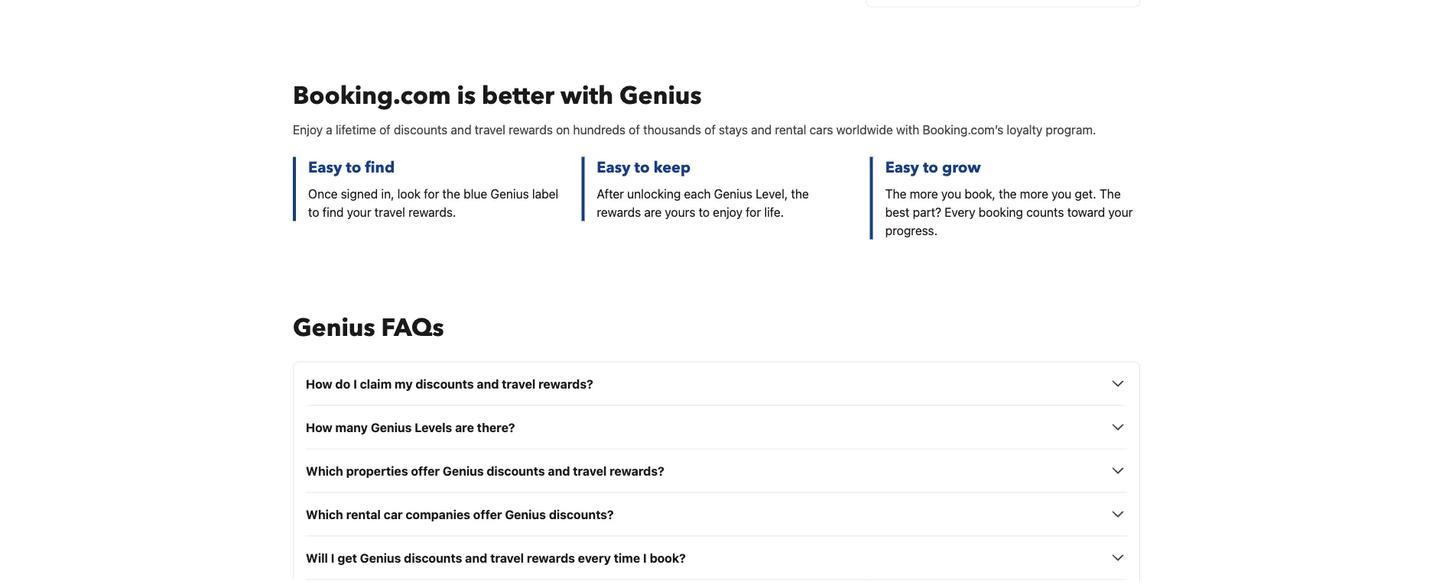 Task type: vqa. For each thing, say whether or not it's contained in the screenshot.
the in the "Once Signed In, Look For The Blue Genius Label To Find Your Travel Rewards."
yes



Task type: describe. For each thing, give the bounding box(es) containing it.
to for grow
[[923, 157, 938, 178]]

life.
[[764, 205, 784, 219]]

get
[[338, 551, 357, 566]]

how do i claim my discounts and travel rewards?
[[306, 377, 593, 391]]

to for keep
[[634, 157, 650, 178]]

1 more from the left
[[910, 186, 938, 201]]

and for which properties offer genius discounts and travel rewards?
[[548, 464, 570, 479]]

discounts for offer
[[487, 464, 545, 479]]

2 the from the left
[[1100, 186, 1121, 201]]

is
[[457, 79, 476, 112]]

0 vertical spatial find
[[365, 157, 395, 178]]

genius inside dropdown button
[[443, 464, 484, 479]]

for inside after unlocking each genius level, the rewards are yours to enjoy for life.
[[746, 205, 761, 219]]

and for will i get genius discounts and travel rewards every time i book?
[[465, 551, 487, 566]]

travel inside how do i claim my discounts and travel rewards? dropdown button
[[502, 377, 536, 391]]

easy to find
[[308, 157, 395, 178]]

after
[[597, 186, 624, 201]]

your inside the more you book, the more you get. the best part? every booking counts toward your progress.
[[1108, 205, 1133, 219]]

how for how many genius levels are there?
[[306, 421, 332, 435]]

how many genius levels are there? button
[[306, 419, 1127, 437]]

counts
[[1026, 205, 1064, 219]]

discounts for lifetime
[[394, 122, 448, 137]]

will i get genius discounts and travel rewards every time i book?
[[306, 551, 686, 566]]

book,
[[965, 186, 996, 201]]

stays
[[719, 122, 748, 137]]

lifetime
[[336, 122, 376, 137]]

unlocking
[[627, 186, 681, 201]]

level,
[[756, 186, 788, 201]]

for inside once signed in, look for the blue genius label to find your travel rewards.
[[424, 186, 439, 201]]

i inside dropdown button
[[353, 377, 357, 391]]

travel for get
[[490, 551, 524, 566]]

the more you book, the more you get. the best part? every booking counts toward your progress.
[[885, 186, 1133, 238]]

genius up do
[[293, 312, 375, 345]]

loyalty
[[1007, 122, 1043, 137]]

1 horizontal spatial with
[[896, 122, 919, 137]]

companies
[[406, 508, 470, 522]]

1 you from the left
[[941, 186, 961, 201]]

find inside once signed in, look for the blue genius label to find your travel rewards.
[[323, 205, 344, 219]]

travel for lifetime
[[475, 122, 505, 137]]

0 vertical spatial rental
[[775, 122, 806, 137]]

booking
[[979, 205, 1023, 219]]

on
[[556, 122, 570, 137]]

rewards.
[[408, 205, 456, 219]]

which rental car companies offer genius discounts? button
[[306, 506, 1127, 524]]

rewards for every
[[527, 551, 575, 566]]

which for which rental car companies offer genius discounts?
[[306, 508, 343, 522]]

genius inside after unlocking each genius level, the rewards are yours to enjoy for life.
[[714, 186, 752, 201]]

which rental car companies offer genius discounts?
[[306, 508, 614, 522]]

program.
[[1046, 122, 1096, 137]]

do
[[335, 377, 350, 391]]

2 horizontal spatial i
[[643, 551, 647, 566]]

the inside the more you book, the more you get. the best part? every booking counts toward your progress.
[[999, 186, 1017, 201]]

many
[[335, 421, 368, 435]]

after unlocking each genius level, the rewards are yours to enjoy for life.
[[597, 186, 809, 219]]

to inside once signed in, look for the blue genius label to find your travel rewards.
[[308, 205, 319, 219]]

signed
[[341, 186, 378, 201]]

2 of from the left
[[629, 122, 640, 137]]

offer inside dropdown button
[[411, 464, 440, 479]]

label
[[532, 186, 558, 201]]

toward
[[1067, 205, 1105, 219]]

keep
[[654, 157, 691, 178]]

blue
[[464, 186, 487, 201]]

get.
[[1075, 186, 1096, 201]]

part?
[[913, 205, 941, 219]]

in,
[[381, 186, 394, 201]]

a
[[326, 122, 333, 137]]

0 horizontal spatial i
[[331, 551, 335, 566]]

your inside once signed in, look for the blue genius label to find your travel rewards.
[[347, 205, 371, 219]]

will
[[306, 551, 328, 566]]

levels
[[415, 421, 452, 435]]

properties
[[346, 464, 408, 479]]

discounts inside dropdown button
[[416, 377, 474, 391]]

yours
[[665, 205, 695, 219]]

enjoy
[[293, 122, 323, 137]]



Task type: locate. For each thing, give the bounding box(es) containing it.
every
[[945, 205, 975, 219]]

1 horizontal spatial i
[[353, 377, 357, 391]]

rental left the cars
[[775, 122, 806, 137]]

every
[[578, 551, 611, 566]]

travel inside the will i get genius discounts and travel rewards every time i book? dropdown button
[[490, 551, 524, 566]]

1 horizontal spatial the
[[1100, 186, 1121, 201]]

will i get genius discounts and travel rewards every time i book? button
[[306, 549, 1127, 568]]

my
[[395, 377, 413, 391]]

to left grow
[[923, 157, 938, 178]]

there?
[[477, 421, 515, 435]]

are down unlocking
[[644, 205, 662, 219]]

rental
[[775, 122, 806, 137], [346, 508, 381, 522]]

hundreds
[[573, 122, 626, 137]]

your
[[347, 205, 371, 219], [1108, 205, 1133, 219]]

for left life.
[[746, 205, 761, 219]]

2 your from the left
[[1108, 205, 1133, 219]]

1 vertical spatial for
[[746, 205, 761, 219]]

for up rewards.
[[424, 186, 439, 201]]

better
[[482, 79, 554, 112]]

more up counts
[[1020, 186, 1048, 201]]

booking.com's
[[923, 122, 1004, 137]]

of
[[379, 122, 391, 137], [629, 122, 640, 137], [704, 122, 716, 137]]

0 horizontal spatial find
[[323, 205, 344, 219]]

and down is
[[451, 122, 472, 137]]

genius inside "dropdown button"
[[371, 421, 412, 435]]

once
[[308, 186, 338, 201]]

genius inside dropdown button
[[505, 508, 546, 522]]

discounts?
[[549, 508, 614, 522]]

book?
[[650, 551, 686, 566]]

1 horizontal spatial of
[[629, 122, 640, 137]]

1 the from the left
[[885, 186, 907, 201]]

easy for easy to grow
[[885, 157, 919, 178]]

how do i claim my discounts and travel rewards? button
[[306, 375, 1127, 393]]

1 vertical spatial find
[[323, 205, 344, 219]]

1 horizontal spatial find
[[365, 157, 395, 178]]

1 horizontal spatial your
[[1108, 205, 1133, 219]]

1 vertical spatial are
[[455, 421, 474, 435]]

easy up 'after'
[[597, 157, 631, 178]]

travel inside which properties offer genius discounts and travel rewards? dropdown button
[[573, 464, 607, 479]]

i left get
[[331, 551, 335, 566]]

1 horizontal spatial offer
[[473, 508, 502, 522]]

genius up enjoy
[[714, 186, 752, 201]]

0 vertical spatial offer
[[411, 464, 440, 479]]

easy to keep
[[597, 157, 691, 178]]

rewards? inside dropdown button
[[538, 377, 593, 391]]

1 the from the left
[[442, 186, 460, 201]]

0 horizontal spatial rewards?
[[538, 377, 593, 391]]

grow
[[942, 157, 981, 178]]

each
[[684, 186, 711, 201]]

rewards left every
[[527, 551, 575, 566]]

the right level, at right
[[791, 186, 809, 201]]

1 vertical spatial how
[[306, 421, 332, 435]]

0 horizontal spatial your
[[347, 205, 371, 219]]

1 of from the left
[[379, 122, 391, 137]]

time
[[614, 551, 640, 566]]

genius right the many
[[371, 421, 412, 435]]

the left blue
[[442, 186, 460, 201]]

to up signed
[[346, 157, 361, 178]]

1 how from the top
[[306, 377, 332, 391]]

more up part?
[[910, 186, 938, 201]]

0 horizontal spatial you
[[941, 186, 961, 201]]

are
[[644, 205, 662, 219], [455, 421, 474, 435]]

car
[[384, 508, 403, 522]]

and down the which rental car companies offer genius discounts?
[[465, 551, 487, 566]]

are inside "dropdown button"
[[455, 421, 474, 435]]

the
[[885, 186, 907, 201], [1100, 186, 1121, 201]]

with right the worldwide on the right of the page
[[896, 122, 919, 137]]

discounts down 'there?'
[[487, 464, 545, 479]]

how
[[306, 377, 332, 391], [306, 421, 332, 435]]

discounts down booking.com
[[394, 122, 448, 137]]

with
[[561, 79, 613, 112], [896, 122, 919, 137]]

and inside dropdown button
[[477, 377, 499, 391]]

the inside once signed in, look for the blue genius label to find your travel rewards.
[[442, 186, 460, 201]]

2 vertical spatial rewards
[[527, 551, 575, 566]]

which inside dropdown button
[[306, 508, 343, 522]]

1 vertical spatial rewards?
[[610, 464, 664, 479]]

0 vertical spatial rewards?
[[538, 377, 593, 391]]

the up booking
[[999, 186, 1017, 201]]

rewards down 'after'
[[597, 205, 641, 219]]

your right toward
[[1108, 205, 1133, 219]]

genius up will i get genius discounts and travel rewards every time i book?
[[505, 508, 546, 522]]

2 more from the left
[[1020, 186, 1048, 201]]

are right levels
[[455, 421, 474, 435]]

1 vertical spatial which
[[306, 508, 343, 522]]

booking.com
[[293, 79, 451, 112]]

how many genius levels are there?
[[306, 421, 515, 435]]

rewards?
[[538, 377, 593, 391], [610, 464, 664, 479]]

the for easy to keep
[[791, 186, 809, 201]]

3 of from the left
[[704, 122, 716, 137]]

and up discounts?
[[548, 464, 570, 479]]

0 horizontal spatial with
[[561, 79, 613, 112]]

i right do
[[353, 377, 357, 391]]

of right "lifetime"
[[379, 122, 391, 137]]

easy for easy to find
[[308, 157, 342, 178]]

1 horizontal spatial easy
[[597, 157, 631, 178]]

and inside dropdown button
[[465, 551, 487, 566]]

enjoy
[[713, 205, 743, 219]]

discounts down companies
[[404, 551, 462, 566]]

rental left car
[[346, 508, 381, 522]]

to
[[346, 157, 361, 178], [634, 157, 650, 178], [923, 157, 938, 178], [308, 205, 319, 219], [699, 205, 710, 219]]

travel up 'there?'
[[502, 377, 536, 391]]

1 vertical spatial with
[[896, 122, 919, 137]]

worldwide
[[836, 122, 893, 137]]

1 vertical spatial offer
[[473, 508, 502, 522]]

genius right get
[[360, 551, 401, 566]]

travel
[[475, 122, 505, 137], [375, 205, 405, 219], [502, 377, 536, 391], [573, 464, 607, 479], [490, 551, 524, 566]]

1 vertical spatial rewards
[[597, 205, 641, 219]]

0 horizontal spatial rental
[[346, 508, 381, 522]]

2 you from the left
[[1052, 186, 1072, 201]]

1 your from the left
[[347, 205, 371, 219]]

rewards inside dropdown button
[[527, 551, 575, 566]]

and inside dropdown button
[[548, 464, 570, 479]]

0 vertical spatial how
[[306, 377, 332, 391]]

the inside after unlocking each genius level, the rewards are yours to enjoy for life.
[[791, 186, 809, 201]]

of left stays
[[704, 122, 716, 137]]

you left get.
[[1052, 186, 1072, 201]]

to down each
[[699, 205, 710, 219]]

0 vertical spatial with
[[561, 79, 613, 112]]

1 horizontal spatial for
[[746, 205, 761, 219]]

and up 'there?'
[[477, 377, 499, 391]]

which properties offer genius discounts and travel rewards?
[[306, 464, 664, 479]]

0 horizontal spatial the
[[885, 186, 907, 201]]

thousands
[[643, 122, 701, 137]]

0 vertical spatial are
[[644, 205, 662, 219]]

travel down the which rental car companies offer genius discounts?
[[490, 551, 524, 566]]

1 horizontal spatial rental
[[775, 122, 806, 137]]

which
[[306, 464, 343, 479], [306, 508, 343, 522]]

2 horizontal spatial easy
[[885, 157, 919, 178]]

rewards for on
[[509, 122, 553, 137]]

0 horizontal spatial of
[[379, 122, 391, 137]]

and
[[451, 122, 472, 137], [751, 122, 772, 137], [477, 377, 499, 391], [548, 464, 570, 479], [465, 551, 487, 566]]

1 easy from the left
[[308, 157, 342, 178]]

i right time
[[643, 551, 647, 566]]

2 how from the top
[[306, 421, 332, 435]]

once signed in, look for the blue genius label to find your travel rewards.
[[308, 186, 558, 219]]

are inside after unlocking each genius level, the rewards are yours to enjoy for life.
[[644, 205, 662, 219]]

2 which from the top
[[306, 508, 343, 522]]

discounts for get
[[404, 551, 462, 566]]

i
[[353, 377, 357, 391], [331, 551, 335, 566], [643, 551, 647, 566]]

how left the many
[[306, 421, 332, 435]]

find up the in,
[[365, 157, 395, 178]]

progress.
[[885, 223, 938, 238]]

offer
[[411, 464, 440, 479], [473, 508, 502, 522]]

which up will on the bottom left of page
[[306, 508, 343, 522]]

find
[[365, 157, 395, 178], [323, 205, 344, 219]]

to for find
[[346, 157, 361, 178]]

you up the every
[[941, 186, 961, 201]]

which down the many
[[306, 464, 343, 479]]

enjoy a lifetime of discounts and travel rewards on hundreds of thousands of stays and rental cars worldwide with booking.com's loyalty program.
[[293, 122, 1096, 137]]

the
[[442, 186, 460, 201], [791, 186, 809, 201], [999, 186, 1017, 201]]

the for easy to find
[[442, 186, 460, 201]]

easy up best
[[885, 157, 919, 178]]

0 horizontal spatial easy
[[308, 157, 342, 178]]

rewards left "on"
[[509, 122, 553, 137]]

offer inside dropdown button
[[473, 508, 502, 522]]

which properties offer genius discounts and travel rewards? button
[[306, 462, 1127, 481]]

easy up once
[[308, 157, 342, 178]]

discounts
[[394, 122, 448, 137], [416, 377, 474, 391], [487, 464, 545, 479], [404, 551, 462, 566]]

1 horizontal spatial the
[[791, 186, 809, 201]]

3 the from the left
[[999, 186, 1017, 201]]

and right stays
[[751, 122, 772, 137]]

0 horizontal spatial are
[[455, 421, 474, 435]]

faqs
[[381, 312, 444, 345]]

travel up discounts?
[[573, 464, 607, 479]]

genius inside dropdown button
[[360, 551, 401, 566]]

travel inside once signed in, look for the blue genius label to find your travel rewards.
[[375, 205, 405, 219]]

1 horizontal spatial rewards?
[[610, 464, 664, 479]]

how left do
[[306, 377, 332, 391]]

travel down booking.com is better with genius
[[475, 122, 505, 137]]

look
[[397, 186, 421, 201]]

genius faqs
[[293, 312, 444, 345]]

2 horizontal spatial the
[[999, 186, 1017, 201]]

to down once
[[308, 205, 319, 219]]

and for enjoy a lifetime of discounts and travel rewards on hundreds of thousands of stays and rental cars worldwide with booking.com's loyalty program.
[[451, 122, 472, 137]]

3 easy from the left
[[885, 157, 919, 178]]

how inside dropdown button
[[306, 377, 332, 391]]

0 vertical spatial which
[[306, 464, 343, 479]]

for
[[424, 186, 439, 201], [746, 205, 761, 219]]

travel down the in,
[[375, 205, 405, 219]]

0 horizontal spatial for
[[424, 186, 439, 201]]

1 which from the top
[[306, 464, 343, 479]]

easy for easy to keep
[[597, 157, 631, 178]]

1 horizontal spatial more
[[1020, 186, 1048, 201]]

which for which properties offer genius discounts and travel rewards?
[[306, 464, 343, 479]]

claim
[[360, 377, 392, 391]]

2 easy from the left
[[597, 157, 631, 178]]

you
[[941, 186, 961, 201], [1052, 186, 1072, 201]]

2 the from the left
[[791, 186, 809, 201]]

to inside after unlocking each genius level, the rewards are yours to enjoy for life.
[[699, 205, 710, 219]]

how inside "dropdown button"
[[306, 421, 332, 435]]

the up best
[[885, 186, 907, 201]]

how for how do i claim my discounts and travel rewards?
[[306, 377, 332, 391]]

genius
[[619, 79, 702, 112], [491, 186, 529, 201], [714, 186, 752, 201], [293, 312, 375, 345], [371, 421, 412, 435], [443, 464, 484, 479], [505, 508, 546, 522], [360, 551, 401, 566]]

offer down which properties offer genius discounts and travel rewards?
[[473, 508, 502, 522]]

2 horizontal spatial of
[[704, 122, 716, 137]]

0 horizontal spatial offer
[[411, 464, 440, 479]]

1 horizontal spatial you
[[1052, 186, 1072, 201]]

more
[[910, 186, 938, 201], [1020, 186, 1048, 201]]

the right get.
[[1100, 186, 1121, 201]]

to up unlocking
[[634, 157, 650, 178]]

of right hundreds on the top left
[[629, 122, 640, 137]]

best
[[885, 205, 910, 219]]

genius up thousands on the top of page
[[619, 79, 702, 112]]

rental inside dropdown button
[[346, 508, 381, 522]]

rewards? inside dropdown button
[[610, 464, 664, 479]]

booking.com is better with genius
[[293, 79, 702, 112]]

1 vertical spatial rental
[[346, 508, 381, 522]]

offer down levels
[[411, 464, 440, 479]]

rewards inside after unlocking each genius level, the rewards are yours to enjoy for life.
[[597, 205, 641, 219]]

rewards
[[509, 122, 553, 137], [597, 205, 641, 219], [527, 551, 575, 566]]

easy
[[308, 157, 342, 178], [597, 157, 631, 178], [885, 157, 919, 178]]

which inside dropdown button
[[306, 464, 343, 479]]

1 horizontal spatial are
[[644, 205, 662, 219]]

cars
[[810, 122, 833, 137]]

discounts inside dropdown button
[[404, 551, 462, 566]]

discounts right my
[[416, 377, 474, 391]]

0 vertical spatial for
[[424, 186, 439, 201]]

0 vertical spatial rewards
[[509, 122, 553, 137]]

your down signed
[[347, 205, 371, 219]]

easy to grow
[[885, 157, 981, 178]]

0 horizontal spatial more
[[910, 186, 938, 201]]

genius right blue
[[491, 186, 529, 201]]

with up hundreds on the top left
[[561, 79, 613, 112]]

travel for offer
[[573, 464, 607, 479]]

0 horizontal spatial the
[[442, 186, 460, 201]]

genius inside once signed in, look for the blue genius label to find your travel rewards.
[[491, 186, 529, 201]]

discounts inside dropdown button
[[487, 464, 545, 479]]

genius up the which rental car companies offer genius discounts?
[[443, 464, 484, 479]]

find down once
[[323, 205, 344, 219]]



